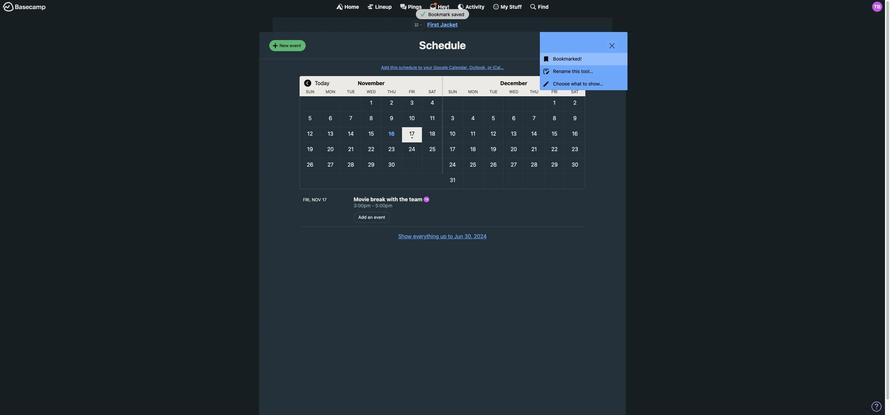 Task type: describe. For each thing, give the bounding box(es) containing it.
first
[[428, 22, 439, 28]]

choose what to show…
[[553, 81, 604, 87]]

add for add an event
[[359, 215, 367, 220]]

sun for november
[[306, 89, 315, 94]]

an
[[368, 215, 373, 220]]

pings
[[408, 4, 422, 10]]

new
[[280, 43, 289, 48]]

wed for november
[[367, 89, 376, 94]]

thu for november
[[388, 89, 396, 94]]

fri,
[[303, 198, 311, 203]]

add an event
[[359, 215, 385, 220]]

hey!
[[438, 4, 450, 10]]

tue for december
[[490, 89, 498, 94]]

fri, nov 17
[[303, 198, 327, 203]]

choose what to show… link
[[540, 78, 628, 90]]

new event
[[280, 43, 301, 48]]

this for rename
[[572, 69, 580, 74]]

30,
[[465, 234, 473, 240]]

the
[[400, 197, 408, 203]]

add an event link
[[354, 212, 390, 223]]

5:00pm
[[376, 203, 393, 209]]

my stuff
[[501, 4, 522, 10]]

today
[[315, 80, 330, 86]]

sat for november
[[429, 89, 436, 94]]

nov
[[312, 198, 321, 203]]

this for add
[[391, 65, 398, 70]]

main element
[[0, 0, 886, 13]]

break
[[371, 197, 386, 203]]

0 vertical spatial event
[[290, 43, 301, 48]]

add for add this schedule to your google calendar, outlook, or ical…
[[381, 65, 389, 70]]

show…
[[589, 81, 604, 87]]

fri for november
[[409, 89, 415, 94]]

rename this tool…
[[553, 69, 594, 74]]

1 vertical spatial event
[[374, 215, 385, 220]]

december
[[501, 80, 528, 86]]

home
[[345, 4, 359, 10]]

add this schedule to your google calendar, outlook, or ical…
[[381, 65, 504, 70]]

google
[[434, 65, 448, 70]]

november
[[358, 80, 385, 86]]

home link
[[337, 3, 359, 10]]

lineup link
[[367, 3, 392, 10]]

2024
[[474, 234, 487, 240]]

sun for december
[[449, 89, 457, 94]]

17
[[322, 198, 327, 203]]

movie break with the team
[[354, 197, 424, 203]]

your
[[424, 65, 433, 70]]

or
[[488, 65, 492, 70]]

bookmarked! link
[[540, 53, 628, 65]]

3:00pm
[[354, 203, 371, 209]]

3:00pm     -     5:00pm
[[354, 203, 393, 209]]

mon for december
[[469, 89, 478, 94]]

first jacket
[[428, 22, 458, 28]]

thu for december
[[530, 89, 539, 94]]

to for calendar,
[[419, 65, 423, 70]]

pings button
[[400, 3, 422, 10]]

jacket
[[441, 22, 458, 28]]

movie
[[354, 197, 369, 203]]

up
[[441, 234, 447, 240]]

fri for december
[[552, 89, 558, 94]]

tool…
[[582, 69, 594, 74]]

schedule
[[419, 39, 466, 52]]



Task type: locate. For each thing, give the bounding box(es) containing it.
show
[[399, 234, 412, 240]]

choose
[[553, 81, 570, 87]]

1 horizontal spatial sat
[[571, 89, 579, 94]]

my stuff button
[[493, 3, 522, 10]]

sat
[[429, 89, 436, 94], [571, 89, 579, 94]]

•
[[411, 135, 413, 140]]

rename
[[553, 69, 571, 74]]

0 horizontal spatial this
[[391, 65, 398, 70]]

1 horizontal spatial tyler black image
[[873, 2, 883, 12]]

bookmark
[[429, 11, 450, 17]]

to right up
[[448, 234, 453, 240]]

this inside rename this tool… link
[[572, 69, 580, 74]]

1 horizontal spatial event
[[374, 215, 385, 220]]

sat for december
[[571, 89, 579, 94]]

to for 2024
[[448, 234, 453, 240]]

1 horizontal spatial mon
[[469, 89, 478, 94]]

1 fri from the left
[[409, 89, 415, 94]]

0 horizontal spatial wed
[[367, 89, 376, 94]]

0 horizontal spatial event
[[290, 43, 301, 48]]

1 horizontal spatial this
[[572, 69, 580, 74]]

lineup
[[375, 4, 392, 10]]

0 horizontal spatial fri
[[409, 89, 415, 94]]

add left an
[[359, 215, 367, 220]]

with
[[387, 197, 398, 203]]

tyler black image
[[873, 2, 883, 12], [424, 197, 430, 203]]

add this schedule to your google calendar, outlook, or ical… link
[[381, 65, 504, 70]]

bookmark saved
[[427, 11, 465, 17]]

saved
[[452, 11, 465, 17]]

2 vertical spatial to
[[448, 234, 453, 240]]

0 horizontal spatial thu
[[388, 89, 396, 94]]

fri down choose
[[552, 89, 558, 94]]

jun
[[455, 234, 463, 240]]

thu
[[388, 89, 396, 94], [530, 89, 539, 94]]

0 horizontal spatial add
[[359, 215, 367, 220]]

tyler black image inside the main element
[[873, 2, 883, 12]]

ical…
[[493, 65, 504, 70]]

2 sat from the left
[[571, 89, 579, 94]]

calendar,
[[449, 65, 468, 70]]

tue for november
[[347, 89, 355, 94]]

0 horizontal spatial tue
[[347, 89, 355, 94]]

find
[[538, 4, 549, 10]]

find button
[[530, 3, 549, 10]]

1 tue from the left
[[347, 89, 355, 94]]

outlook,
[[470, 65, 487, 70]]

1 vertical spatial to
[[583, 81, 588, 87]]

bookmark saved alert
[[0, 9, 886, 19]]

first jacket link
[[428, 22, 458, 28]]

1 thu from the left
[[388, 89, 396, 94]]

0 horizontal spatial to
[[419, 65, 423, 70]]

my
[[501, 4, 508, 10]]

1 vertical spatial add
[[359, 215, 367, 220]]

2 thu from the left
[[530, 89, 539, 94]]

fri
[[409, 89, 415, 94], [552, 89, 558, 94]]

tue down or
[[490, 89, 498, 94]]

event right new on the top left of page
[[290, 43, 301, 48]]

add
[[381, 65, 389, 70], [359, 215, 367, 220]]

-
[[372, 203, 374, 209]]

activity link
[[458, 3, 485, 10]]

team
[[409, 197, 423, 203]]

2 horizontal spatial to
[[583, 81, 588, 87]]

1 horizontal spatial thu
[[530, 89, 539, 94]]

mon down today
[[326, 89, 336, 94]]

2 fri from the left
[[552, 89, 558, 94]]

new event link
[[269, 40, 306, 51]]

1 horizontal spatial to
[[448, 234, 453, 240]]

0 horizontal spatial sun
[[306, 89, 315, 94]]

0 horizontal spatial mon
[[326, 89, 336, 94]]

0 vertical spatial tyler black image
[[873, 2, 883, 12]]

this left schedule
[[391, 65, 398, 70]]

1 sun from the left
[[306, 89, 315, 94]]

wed for december
[[509, 89, 519, 94]]

to inside button
[[448, 234, 453, 240]]

today link
[[315, 76, 330, 90]]

to right what
[[583, 81, 588, 87]]

sun
[[306, 89, 315, 94], [449, 89, 457, 94]]

mon for november
[[326, 89, 336, 94]]

2 sun from the left
[[449, 89, 457, 94]]

show        everything      up to        jun 30, 2024 button
[[399, 233, 487, 241]]

this
[[391, 65, 398, 70], [572, 69, 580, 74]]

wed
[[367, 89, 376, 94], [509, 89, 519, 94]]

2 mon from the left
[[469, 89, 478, 94]]

fri down schedule
[[409, 89, 415, 94]]

sun left 'today' link
[[306, 89, 315, 94]]

1 wed from the left
[[367, 89, 376, 94]]

wed down november
[[367, 89, 376, 94]]

what
[[571, 81, 582, 87]]

show        everything      up to        jun 30, 2024
[[399, 234, 487, 240]]

1 horizontal spatial add
[[381, 65, 389, 70]]

bookmarked!
[[553, 56, 582, 62]]

1 horizontal spatial wed
[[509, 89, 519, 94]]

mon
[[326, 89, 336, 94], [469, 89, 478, 94]]

1 vertical spatial tyler black image
[[424, 197, 430, 203]]

to
[[419, 65, 423, 70], [583, 81, 588, 87], [448, 234, 453, 240]]

mon down outlook,
[[469, 89, 478, 94]]

rename this tool… link
[[540, 65, 628, 78]]

this left tool…
[[572, 69, 580, 74]]

0 horizontal spatial sat
[[429, 89, 436, 94]]

0 vertical spatial to
[[419, 65, 423, 70]]

event
[[290, 43, 301, 48], [374, 215, 385, 220]]

add up november
[[381, 65, 389, 70]]

event right an
[[374, 215, 385, 220]]

1 horizontal spatial sun
[[449, 89, 457, 94]]

tue right 'today' link
[[347, 89, 355, 94]]

sat down the your
[[429, 89, 436, 94]]

stuff
[[510, 4, 522, 10]]

0 vertical spatial add
[[381, 65, 389, 70]]

everything
[[413, 234, 439, 240]]

hey! button
[[430, 2, 450, 10]]

0 horizontal spatial tyler black image
[[424, 197, 430, 203]]

schedule
[[399, 65, 417, 70]]

2 wed from the left
[[509, 89, 519, 94]]

switch accounts image
[[3, 2, 46, 12]]

2 tue from the left
[[490, 89, 498, 94]]

sat down what
[[571, 89, 579, 94]]

tue
[[347, 89, 355, 94], [490, 89, 498, 94]]

activity
[[466, 4, 485, 10]]

1 mon from the left
[[326, 89, 336, 94]]

1 horizontal spatial fri
[[552, 89, 558, 94]]

to left the your
[[419, 65, 423, 70]]

wed down december
[[509, 89, 519, 94]]

1 sat from the left
[[429, 89, 436, 94]]

1 horizontal spatial tue
[[490, 89, 498, 94]]

sun down calendar,
[[449, 89, 457, 94]]



Task type: vqa. For each thing, say whether or not it's contained in the screenshot.
Sat
yes



